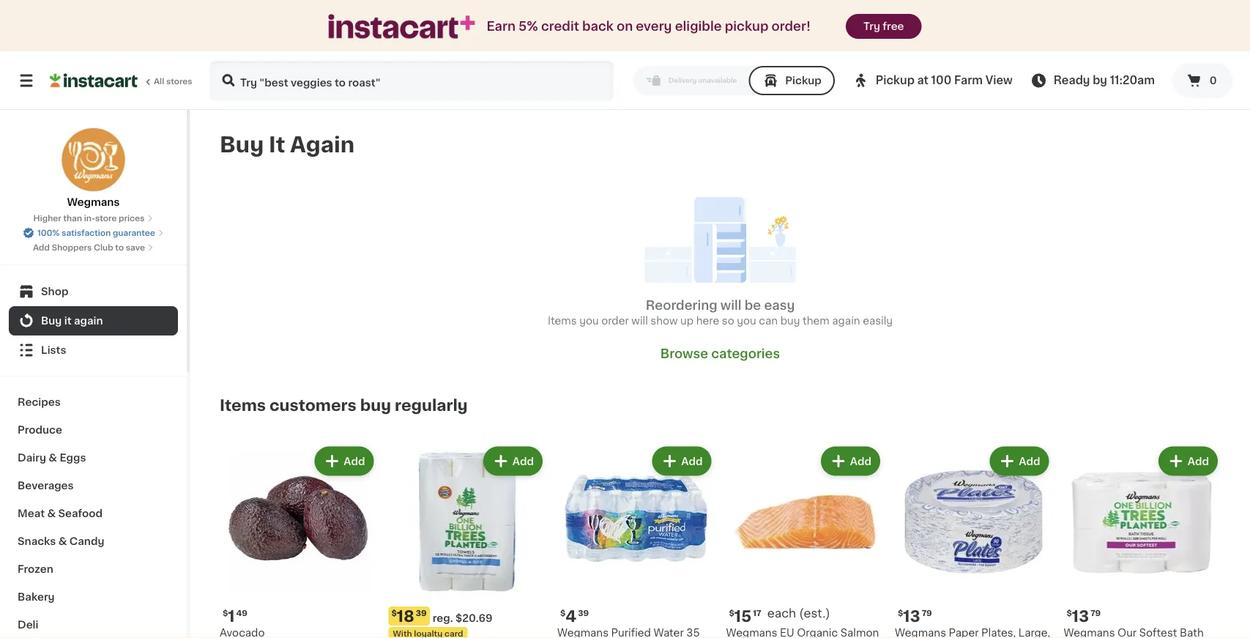 Task type: vqa. For each thing, say whether or not it's contained in the screenshot.


Task type: describe. For each thing, give the bounding box(es) containing it.
bath
[[1180, 628, 1204, 638]]

5%
[[519, 20, 538, 33]]

wegmans link
[[61, 127, 126, 209]]

try free
[[864, 21, 904, 31]]

wegmans for wegmans
[[67, 197, 120, 207]]

loyalty
[[414, 630, 443, 638]]

eggs
[[60, 453, 86, 463]]

again
[[290, 134, 355, 155]]

13 for wegmans our softest bath
[[1072, 608, 1089, 624]]

100%
[[37, 229, 60, 237]]

it
[[269, 134, 285, 155]]

by
[[1093, 75, 1108, 86]]

easily
[[863, 315, 893, 326]]

18
[[397, 608, 414, 624]]

product group containing 1
[[220, 443, 377, 638]]

lists
[[41, 345, 66, 355]]

1 vertical spatial items
[[220, 398, 266, 413]]

can
[[759, 315, 778, 326]]

to
[[115, 244, 124, 252]]

add button for wegmans paper plates, large,
[[991, 448, 1048, 474]]

0 horizontal spatial will
[[632, 315, 648, 326]]

browse
[[661, 347, 708, 360]]

5 product group from the left
[[895, 443, 1052, 638]]

39 for 4
[[578, 609, 589, 617]]

$ inside $ 18 39
[[392, 609, 397, 617]]

$ for wegmans our softest bath
[[1067, 609, 1072, 617]]

up
[[681, 315, 694, 326]]

service type group
[[633, 66, 835, 95]]

wegmans eu organic salmon
[[726, 628, 879, 638]]

$ for wegmans purified water 35
[[560, 609, 566, 617]]

add for with loyalty card
[[513, 456, 534, 466]]

15
[[735, 608, 752, 624]]

100% satisfaction guarantee
[[37, 229, 155, 237]]

bakery link
[[9, 583, 178, 611]]

instacart logo image
[[50, 72, 138, 89]]

on
[[617, 20, 633, 33]]

buy inside 'reordering will be easy items you order will show up here so you can buy them again easily'
[[781, 315, 800, 326]]

17
[[753, 609, 762, 617]]

earn 5% credit back on every eligible pickup order!
[[487, 20, 811, 33]]

with
[[393, 630, 412, 638]]

wegmans purified water 35
[[557, 628, 700, 638]]

express icon image
[[328, 14, 475, 39]]

all stores link
[[50, 60, 193, 101]]

ready by 11:20am link
[[1030, 72, 1155, 89]]

39 for 18
[[416, 609, 427, 617]]

here
[[696, 315, 719, 326]]

each
[[767, 607, 796, 619]]

$15.17 each (estimated) element
[[726, 606, 883, 626]]

add for wegmans purified water 35
[[681, 456, 703, 466]]

buy it again
[[220, 134, 355, 155]]

add button for with loyalty card
[[485, 448, 541, 474]]

higher than in-store prices link
[[33, 212, 153, 224]]

product group containing 4
[[557, 443, 715, 638]]

$ 13 79 for wegmans paper plates, large,
[[898, 608, 932, 624]]

2 you from the left
[[737, 315, 757, 326]]

all
[[154, 77, 164, 85]]

items inside 'reordering will be easy items you order will show up here so you can buy them again easily'
[[548, 315, 577, 326]]

$ 4 39
[[560, 608, 589, 624]]

items customers buy regularly
[[220, 398, 468, 413]]

softest
[[1140, 628, 1177, 638]]

eu
[[780, 628, 795, 638]]

deli
[[18, 620, 38, 630]]

recipes link
[[9, 388, 178, 416]]

candy
[[69, 536, 104, 546]]

wegmans our softest bath
[[1064, 628, 1204, 638]]

0 button
[[1173, 63, 1233, 98]]

order!
[[772, 20, 811, 33]]

organic
[[797, 628, 838, 638]]

wegmans for wegmans eu organic salmon
[[726, 628, 778, 638]]

& for meat
[[47, 508, 56, 519]]

credit
[[541, 20, 579, 33]]

add for wegmans our softest bath
[[1188, 456, 1209, 466]]

snacks & candy
[[18, 536, 104, 546]]

buy it again
[[41, 316, 103, 326]]

save
[[126, 244, 145, 252]]

dairy & eggs link
[[9, 444, 178, 472]]

13 for wegmans paper plates, large,
[[903, 608, 921, 624]]

reg. $20.69
[[433, 613, 493, 623]]

buy for buy it again
[[220, 134, 264, 155]]

79 for our
[[1091, 609, 1101, 617]]

reg.
[[433, 613, 453, 623]]

beverages link
[[9, 472, 178, 500]]

1
[[228, 608, 235, 624]]

stores
[[166, 77, 192, 85]]

wegmans for wegmans our softest bath
[[1064, 628, 1115, 638]]

produce link
[[9, 416, 178, 444]]

back
[[582, 20, 614, 33]]

add for wegmans eu organic salmon
[[850, 456, 872, 466]]

plates,
[[982, 628, 1016, 638]]

shoppers
[[52, 244, 92, 252]]

Search field
[[211, 62, 613, 100]]

higher than in-store prices
[[33, 214, 145, 222]]

satisfaction
[[62, 229, 111, 237]]

bakery
[[18, 592, 55, 602]]

$ for avocado
[[223, 609, 228, 617]]

higher
[[33, 214, 61, 222]]

reordering
[[646, 299, 718, 311]]

1 you from the left
[[580, 315, 599, 326]]

35
[[687, 628, 700, 638]]

$ 13 79 for wegmans our softest bath
[[1067, 608, 1101, 624]]

dairy
[[18, 453, 46, 463]]

meat
[[18, 508, 45, 519]]



Task type: locate. For each thing, give the bounding box(es) containing it.
0 vertical spatial items
[[548, 315, 577, 326]]

13 up wegmans paper plates, large,
[[903, 608, 921, 624]]

39 right 4
[[578, 609, 589, 617]]

$ inside $ 4 39
[[560, 609, 566, 617]]

& left candy at the left bottom
[[58, 536, 67, 546]]

guarantee
[[113, 229, 155, 237]]

add for avocado
[[344, 456, 365, 466]]

1 horizontal spatial will
[[721, 299, 742, 311]]

you down the 'be'
[[737, 315, 757, 326]]

wegmans down $ 15 17
[[726, 628, 778, 638]]

11:20am
[[1110, 75, 1155, 86]]

card
[[445, 630, 463, 638]]

wegmans inside wegmans paper plates, large,
[[895, 628, 946, 638]]

0
[[1210, 75, 1217, 86]]

1 vertical spatial buy
[[41, 316, 62, 326]]

lists link
[[9, 335, 178, 365]]

1 vertical spatial buy
[[360, 398, 391, 413]]

pickup for pickup
[[785, 75, 822, 86]]

2 $ 13 79 from the left
[[1067, 608, 1101, 624]]

4 product group from the left
[[726, 443, 883, 638]]

pickup left at
[[876, 75, 915, 86]]

easy
[[764, 299, 795, 311]]

wegmans left our
[[1064, 628, 1115, 638]]

wegmans down $ 4 39
[[557, 628, 609, 638]]

0 vertical spatial &
[[49, 453, 57, 463]]

1 horizontal spatial 79
[[1091, 609, 1101, 617]]

$ 15 17
[[729, 608, 762, 624]]

buy left regularly
[[360, 398, 391, 413]]

39 inside $ 4 39
[[578, 609, 589, 617]]

wegmans
[[67, 197, 120, 207], [557, 628, 609, 638], [726, 628, 778, 638], [895, 628, 946, 638], [1064, 628, 1115, 638]]

4 add button from the left
[[822, 448, 879, 474]]

show
[[651, 315, 678, 326]]

0 horizontal spatial pickup
[[785, 75, 822, 86]]

buy
[[220, 134, 264, 155], [41, 316, 62, 326]]

pickup inside popup button
[[876, 75, 915, 86]]

wegmans for wegmans paper plates, large,
[[895, 628, 946, 638]]

product group containing 15
[[726, 443, 883, 638]]

categories
[[711, 347, 780, 360]]

1 39 from the left
[[416, 609, 427, 617]]

4 $ from the left
[[729, 609, 735, 617]]

0 horizontal spatial again
[[74, 316, 103, 326]]

add button for wegmans our softest bath
[[1160, 448, 1217, 474]]

0 horizontal spatial $ 13 79
[[898, 608, 932, 624]]

2 $ from the left
[[392, 609, 397, 617]]

2 39 from the left
[[578, 609, 589, 617]]

1 add button from the left
[[316, 448, 372, 474]]

deli link
[[9, 611, 178, 638]]

add shoppers club to save link
[[33, 242, 154, 253]]

1 79 from the left
[[922, 609, 932, 617]]

79 up wegmans our softest bath
[[1091, 609, 1101, 617]]

will up so
[[721, 299, 742, 311]]

with loyalty card price $18.39. original price $20.69. element
[[389, 606, 546, 626]]

each (est.)
[[767, 607, 830, 619]]

100
[[931, 75, 952, 86]]

6 add button from the left
[[1160, 448, 1217, 474]]

it
[[64, 316, 72, 326]]

& right meat
[[47, 508, 56, 519]]

add shoppers club to save
[[33, 244, 145, 252]]

you
[[580, 315, 599, 326], [737, 315, 757, 326]]

79 up wegmans paper plates, large,
[[922, 609, 932, 617]]

& left eggs
[[49, 453, 57, 463]]

1 horizontal spatial pickup
[[876, 75, 915, 86]]

4
[[566, 608, 577, 624]]

2 add button from the left
[[485, 448, 541, 474]]

1 $ from the left
[[223, 609, 228, 617]]

buy for buy it again
[[41, 316, 62, 326]]

meat & seafood link
[[9, 500, 178, 527]]

1 horizontal spatial 13
[[1072, 608, 1089, 624]]

3 $ from the left
[[560, 609, 566, 617]]

49
[[236, 609, 248, 617]]

our
[[1118, 628, 1137, 638]]

79 for paper
[[922, 609, 932, 617]]

pickup for pickup at 100 farm view
[[876, 75, 915, 86]]

snacks
[[18, 536, 56, 546]]

1 vertical spatial will
[[632, 315, 648, 326]]

1 13 from the left
[[903, 608, 921, 624]]

0 vertical spatial buy
[[781, 315, 800, 326]]

1 horizontal spatial 39
[[578, 609, 589, 617]]

wegmans logo image
[[61, 127, 126, 192]]

every
[[636, 20, 672, 33]]

again
[[832, 315, 860, 326], [74, 316, 103, 326]]

ready by 11:20am
[[1054, 75, 1155, 86]]

buy left it on the left of the page
[[41, 316, 62, 326]]

$ for wegmans paper plates, large,
[[898, 609, 903, 617]]

pickup at 100 farm view button
[[852, 60, 1013, 101]]

1 horizontal spatial buy
[[220, 134, 264, 155]]

buy it again link
[[9, 306, 178, 335]]

& for snacks
[[58, 536, 67, 546]]

39 inside $ 18 39
[[416, 609, 427, 617]]

1 horizontal spatial again
[[832, 315, 860, 326]]

product group
[[220, 443, 377, 638], [389, 443, 546, 638], [557, 443, 715, 638], [726, 443, 883, 638], [895, 443, 1052, 638], [1064, 443, 1221, 638]]

seafood
[[58, 508, 103, 519]]

with loyalty card
[[393, 630, 463, 638]]

wegmans for wegmans purified water 35
[[557, 628, 609, 638]]

customers
[[269, 398, 357, 413]]

100% satisfaction guarantee button
[[23, 224, 164, 239]]

farm
[[954, 75, 983, 86]]

13 up wegmans our softest bath
[[1072, 608, 1089, 624]]

try
[[864, 21, 880, 31]]

$
[[223, 609, 228, 617], [392, 609, 397, 617], [560, 609, 566, 617], [729, 609, 735, 617], [898, 609, 903, 617], [1067, 609, 1072, 617]]

will left the show
[[632, 315, 648, 326]]

items
[[548, 315, 577, 326], [220, 398, 266, 413]]

None search field
[[209, 60, 614, 101]]

3 add button from the left
[[654, 448, 710, 474]]

recipes
[[18, 397, 61, 407]]

add button for avocado
[[316, 448, 372, 474]]

0 horizontal spatial 13
[[903, 608, 921, 624]]

buy left it
[[220, 134, 264, 155]]

1 horizontal spatial items
[[548, 315, 577, 326]]

free
[[883, 21, 904, 31]]

wegmans inside wegmans our softest bath
[[1064, 628, 1115, 638]]

water
[[654, 628, 684, 638]]

product group containing 18
[[389, 443, 546, 638]]

you left order
[[580, 315, 599, 326]]

wegmans paper plates, large,
[[895, 628, 1051, 638]]

again inside 'reordering will be easy items you order will show up here so you can buy them again easily'
[[832, 315, 860, 326]]

0 horizontal spatial 79
[[922, 609, 932, 617]]

add button for wegmans eu organic salmon
[[822, 448, 879, 474]]

2 13 from the left
[[1072, 608, 1089, 624]]

1 horizontal spatial buy
[[781, 315, 800, 326]]

order
[[602, 315, 629, 326]]

wegmans inside wegmans purified water 35
[[557, 628, 609, 638]]

paper
[[949, 628, 979, 638]]

at
[[917, 75, 929, 86]]

buy
[[781, 315, 800, 326], [360, 398, 391, 413]]

items left customers
[[220, 398, 266, 413]]

0 horizontal spatial you
[[580, 315, 599, 326]]

0 vertical spatial will
[[721, 299, 742, 311]]

meat & seafood
[[18, 508, 103, 519]]

0 horizontal spatial 39
[[416, 609, 427, 617]]

39
[[416, 609, 427, 617], [578, 609, 589, 617]]

produce
[[18, 425, 62, 435]]

$ inside $ 1 49
[[223, 609, 228, 617]]

browse categories
[[661, 347, 780, 360]]

prices
[[119, 214, 145, 222]]

shop link
[[9, 277, 178, 306]]

6 product group from the left
[[1064, 443, 1221, 638]]

0 horizontal spatial items
[[220, 398, 266, 413]]

5 $ from the left
[[898, 609, 903, 617]]

so
[[722, 315, 734, 326]]

again right it on the left of the page
[[74, 316, 103, 326]]

39 right 18
[[416, 609, 427, 617]]

0 horizontal spatial buy
[[41, 316, 62, 326]]

1 vertical spatial &
[[47, 508, 56, 519]]

1 horizontal spatial you
[[737, 315, 757, 326]]

items left order
[[548, 315, 577, 326]]

(est.)
[[799, 607, 830, 619]]

be
[[745, 299, 761, 311]]

frozen
[[18, 564, 53, 574]]

$ 13 79 up wegmans our softest bath
[[1067, 608, 1101, 624]]

add button for wegmans purified water 35
[[654, 448, 710, 474]]

6 $ from the left
[[1067, 609, 1072, 617]]

regularly
[[395, 398, 468, 413]]

store
[[95, 214, 117, 222]]

add for wegmans paper plates, large,
[[1019, 456, 1041, 466]]

wegmans left paper
[[895, 628, 946, 638]]

$ 13 79
[[898, 608, 932, 624], [1067, 608, 1101, 624]]

1 horizontal spatial $ 13 79
[[1067, 608, 1101, 624]]

1 $ 13 79 from the left
[[898, 608, 932, 624]]

2 product group from the left
[[389, 443, 546, 638]]

$ inside $ 15 17
[[729, 609, 735, 617]]

again right them
[[832, 315, 860, 326]]

2 vertical spatial &
[[58, 536, 67, 546]]

1 product group from the left
[[220, 443, 377, 638]]

$ 13 79 up wegmans paper plates, large,
[[898, 608, 932, 624]]

2 79 from the left
[[1091, 609, 1101, 617]]

pickup down order!
[[785, 75, 822, 86]]

pickup
[[725, 20, 769, 33]]

0 vertical spatial buy
[[220, 134, 264, 155]]

& for dairy
[[49, 453, 57, 463]]

dairy & eggs
[[18, 453, 86, 463]]

5 add button from the left
[[991, 448, 1048, 474]]

salmon
[[841, 628, 879, 638]]

pickup inside button
[[785, 75, 822, 86]]

79
[[922, 609, 932, 617], [1091, 609, 1101, 617]]

pickup button
[[749, 66, 835, 95]]

pickup at 100 farm view
[[876, 75, 1013, 86]]

club
[[94, 244, 113, 252]]

shop
[[41, 286, 68, 297]]

0 horizontal spatial buy
[[360, 398, 391, 413]]

buy down easy
[[781, 315, 800, 326]]

wegmans up 'higher than in-store prices' link
[[67, 197, 120, 207]]

&
[[49, 453, 57, 463], [47, 508, 56, 519], [58, 536, 67, 546]]

3 product group from the left
[[557, 443, 715, 638]]



